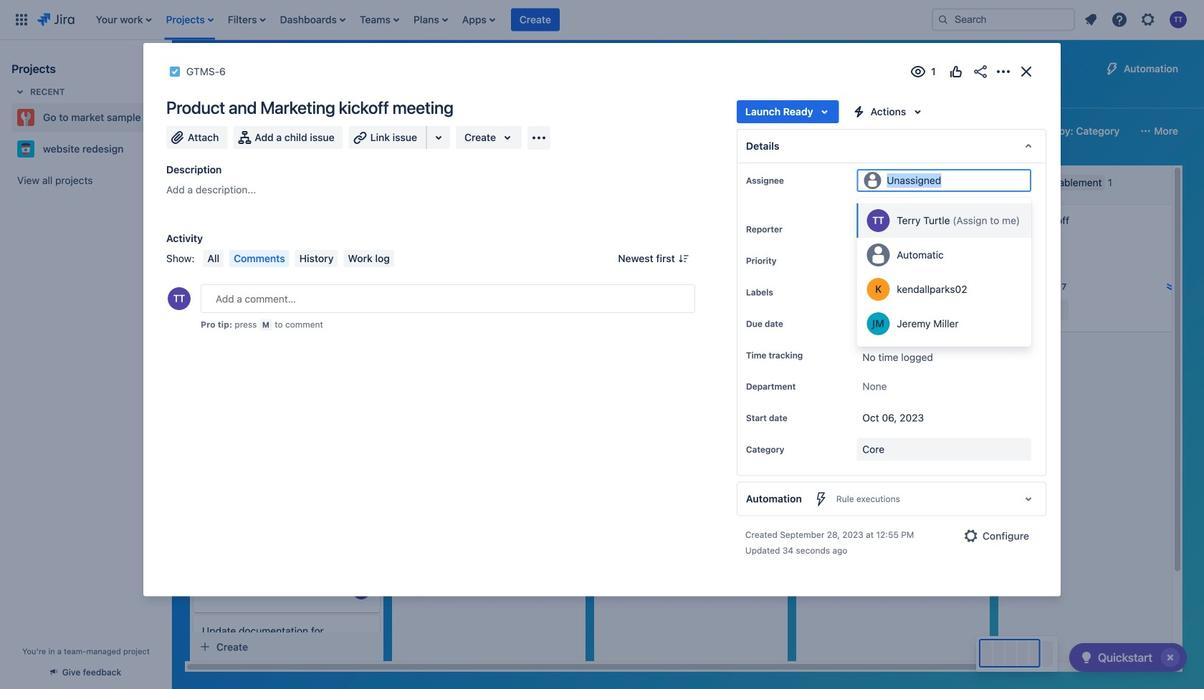 Task type: locate. For each thing, give the bounding box(es) containing it.
show subtasks image
[[642, 307, 659, 324], [236, 324, 253, 341]]

check image
[[1078, 649, 1095, 667]]

7 list item from the left
[[458, 0, 499, 40]]

terry turtle image
[[353, 583, 370, 600]]

task image
[[169, 66, 181, 77], [202, 301, 214, 313], [202, 586, 214, 597]]

tab list
[[181, 83, 957, 109]]

jira image
[[37, 11, 74, 28], [37, 11, 74, 28]]

0 horizontal spatial list
[[89, 0, 920, 40]]

list item
[[92, 0, 156, 40], [162, 0, 218, 40], [224, 0, 270, 40], [276, 0, 350, 40], [356, 0, 403, 40], [409, 0, 452, 40], [458, 0, 499, 40], [511, 0, 560, 40]]

menu bar
[[200, 250, 397, 267]]

done image
[[320, 301, 331, 313]]

eloisefrancis23 image
[[959, 281, 976, 298], [353, 298, 370, 315], [353, 457, 370, 474]]

1 vertical spatial task image
[[202, 301, 214, 313]]

medium image
[[761, 287, 773, 298]]

6 list item from the left
[[409, 0, 452, 40]]

dismiss quickstart image
[[1159, 647, 1182, 669]]

show subtasks image
[[1046, 301, 1063, 318]]

None search field
[[932, 8, 1075, 31]]

2 vertical spatial task image
[[202, 586, 214, 597]]

dialog
[[143, 43, 1061, 597]]

0 vertical spatial task image
[[169, 66, 181, 77]]

sales enablement element
[[1017, 175, 1105, 191]]

search image
[[938, 14, 949, 25]]

collapse recent projects image
[[11, 83, 29, 100]]

5 list item from the left
[[356, 0, 403, 40]]

4 list item from the left
[[276, 0, 350, 40]]

1 horizontal spatial list
[[1078, 7, 1196, 33]]

Add a comment… field
[[201, 285, 695, 313]]

1 horizontal spatial show subtasks image
[[642, 307, 659, 324]]

department pin to top. only you can see pinned fields. image
[[799, 381, 810, 392]]

Search board text field
[[191, 121, 300, 141]]

banner
[[0, 0, 1204, 40]]

0 horizontal spatial show subtasks image
[[236, 324, 253, 341]]

None text field
[[887, 173, 944, 188]]

due date: 11 october 2023 image
[[205, 280, 216, 291], [205, 280, 216, 291]]

1 list item from the left
[[92, 0, 156, 40]]

content creation element
[[209, 175, 292, 191]]

done image
[[320, 301, 331, 313]]

list
[[89, 0, 920, 40], [1078, 7, 1196, 33]]



Task type: describe. For each thing, give the bounding box(es) containing it.
low image
[[943, 284, 955, 295]]

lowest image
[[1165, 281, 1177, 292]]

reporter pin to top. only you can see pinned fields. image
[[785, 224, 797, 235]]

due date: 06 december 2023 image
[[407, 300, 419, 311]]

add people image
[[406, 123, 423, 140]]

terry turtle image
[[555, 318, 572, 335]]

copy link to issue image
[[223, 65, 234, 77]]

task image for done icon
[[202, 301, 214, 313]]

automation element
[[737, 482, 1046, 516]]

add app image
[[530, 129, 548, 147]]

close image
[[1018, 63, 1035, 80]]

vote options: no one has voted for this issue yet. image
[[948, 63, 965, 80]]

medium image
[[337, 301, 348, 313]]

primary element
[[9, 0, 920, 40]]

assignee pin to top. only you can see pinned fields. image
[[787, 175, 798, 186]]

details element
[[737, 129, 1046, 163]]

8 list item from the left
[[511, 0, 560, 40]]

actions image
[[995, 63, 1012, 80]]

link web pages and more image
[[430, 129, 447, 146]]

low image
[[337, 586, 348, 597]]

due date: 06 december 2023 image
[[407, 300, 419, 311]]

Search field
[[932, 8, 1075, 31]]

2 list item from the left
[[162, 0, 218, 40]]

labels pin to top. only you can see pinned fields. image
[[776, 287, 788, 298]]

due date pin to top. only you can see pinned fields. image
[[786, 318, 798, 330]]

task image for low image
[[202, 586, 214, 597]]

automation image
[[1104, 60, 1121, 77]]

3 list item from the left
[[224, 0, 270, 40]]



Task type: vqa. For each thing, say whether or not it's contained in the screenshot.
6th list item from left
yes



